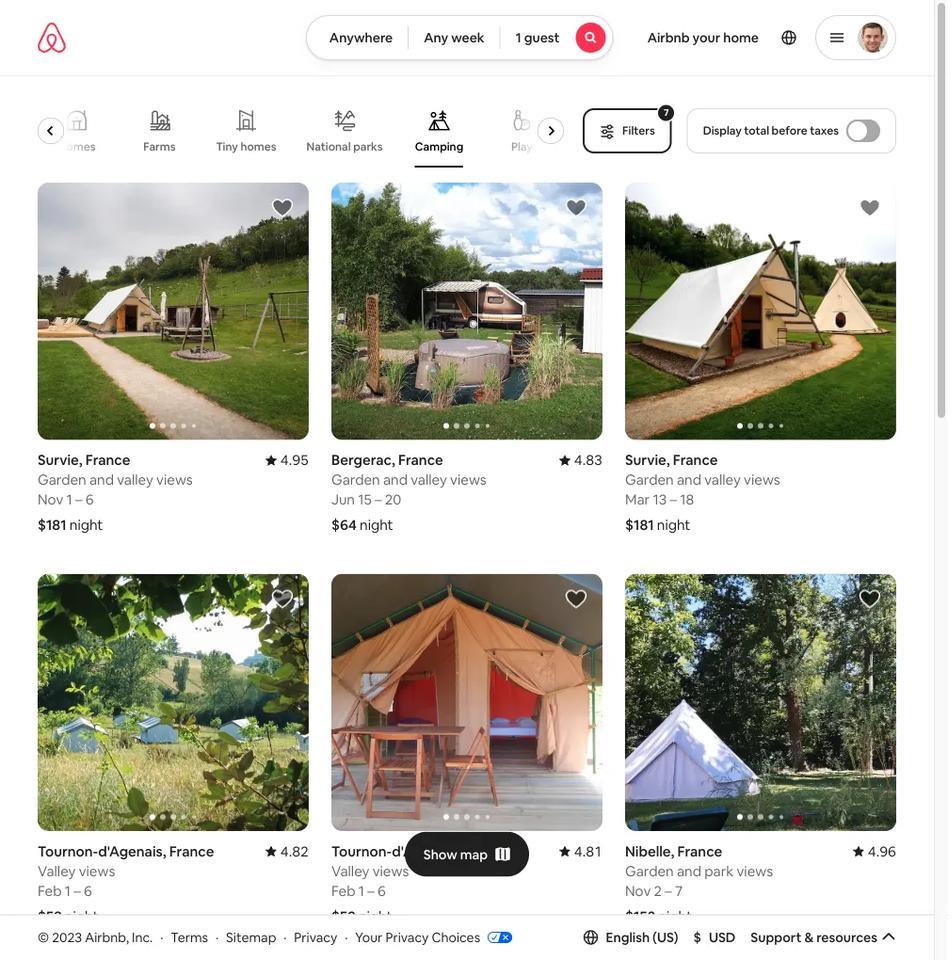 Task type: locate. For each thing, give the bounding box(es) containing it.
group containing national parks
[[38, 94, 572, 168]]

homes
[[241, 139, 277, 154]]

1 privacy from the left
[[294, 929, 337, 946]]

1 guest
[[516, 29, 560, 46]]

feb up the your
[[331, 882, 355, 900]]

tournon-d'agenais, france valley views feb 1 – 6 $53 night up your privacy choices
[[331, 842, 508, 926]]

feb up ©
[[38, 882, 62, 900]]

– inside nibelle, france garden and park views nov 2 – 7 $152 night
[[665, 882, 672, 900]]

group
[[38, 94, 572, 168], [38, 183, 309, 440], [331, 183, 603, 440], [625, 183, 896, 440], [38, 574, 309, 832], [331, 574, 603, 832], [625, 574, 896, 832]]

display total before taxes
[[703, 123, 839, 138]]

$181 inside the survie, france garden and valley views mar 13 – 18 $181 night
[[625, 516, 654, 534]]

nov inside nibelle, france garden and park views nov 2 – 7 $152 night
[[625, 882, 651, 900]]

0 horizontal spatial nov
[[38, 491, 63, 509]]

privacy right the your
[[385, 929, 429, 946]]

filters
[[622, 123, 655, 138]]

survie, for survie, france garden and valley views nov 1 – 6 $181 night
[[38, 451, 82, 469]]

english (us) button
[[583, 929, 678, 946]]

1 horizontal spatial $53
[[331, 907, 356, 926]]

1
[[516, 29, 521, 46], [66, 491, 72, 509], [65, 882, 71, 900], [359, 882, 364, 900]]

privacy
[[294, 929, 337, 946], [385, 929, 429, 946]]

1 add to wishlist: tournon-d'agenais, france image from the left
[[271, 588, 294, 611]]

– inside survie, france garden and valley views nov 1 – 6 $181 night
[[75, 491, 82, 509]]

play
[[512, 139, 533, 154]]

valley inside bergerac, france garden and valley views jun 15 – 20 $64 night
[[411, 471, 447, 489]]

0 horizontal spatial survie,
[[38, 451, 82, 469]]

$53 up ©
[[38, 907, 62, 926]]

night inside the survie, france garden and valley views mar 13 – 18 $181 night
[[657, 516, 691, 534]]

6
[[86, 491, 94, 509], [84, 882, 92, 900], [378, 882, 386, 900]]

1 $181 from the left
[[38, 516, 66, 534]]

1 horizontal spatial valley
[[411, 471, 447, 489]]

1 tournon- from the left
[[38, 842, 98, 861]]

night for nibelle, france garden and park views nov 2 – 7 $152 night
[[659, 907, 692, 926]]

add to wishlist: tournon-d'agenais, france image
[[271, 588, 294, 611], [565, 588, 588, 611]]

support
[[751, 929, 802, 946]]

1 horizontal spatial add to wishlist: tournon-d'agenais, france image
[[565, 588, 588, 611]]

2 tournon-d'agenais, france valley views feb 1 – 6 $53 night from the left
[[331, 842, 508, 926]]

tournon- for 4.81
[[331, 842, 392, 861]]

tiny homes
[[216, 139, 277, 154]]

bergerac, france garden and valley views jun 15 – 20 $64 night
[[331, 451, 487, 534]]

night for bergerac, france garden and valley views jun 15 – 20 $64 night
[[360, 516, 393, 534]]

0 vertical spatial nov
[[38, 491, 63, 509]]

– inside bergerac, france garden and valley views jun 15 – 20 $64 night
[[375, 491, 382, 509]]

survie, france garden and valley views nov 1 – 6 $181 night
[[38, 451, 193, 534]]

terms
[[171, 929, 208, 946]]

d'agenais, up the inc.
[[98, 842, 166, 861]]

1 horizontal spatial tournon-d'agenais, france valley views feb 1 – 6 $53 night
[[331, 842, 508, 926]]

tournon-d'agenais, france valley views feb 1 – 6 $53 night
[[38, 842, 214, 926], [331, 842, 508, 926]]

$181 inside survie, france garden and valley views nov 1 – 6 $181 night
[[38, 516, 66, 534]]

2 d'agenais, from the left
[[392, 842, 460, 861]]

views
[[156, 471, 193, 489], [450, 471, 487, 489], [744, 471, 780, 489], [79, 862, 115, 881], [373, 862, 409, 881], [737, 862, 773, 881]]

night inside bergerac, france garden and valley views jun 15 – 20 $64 night
[[360, 516, 393, 534]]

$53
[[38, 907, 62, 926], [331, 907, 356, 926]]

france inside survie, france garden and valley views nov 1 – 6 $181 night
[[85, 451, 130, 469]]

privacy left the your
[[294, 929, 337, 946]]

guest
[[524, 29, 560, 46]]

show map
[[423, 846, 488, 863]]

1 feb from the left
[[38, 882, 62, 900]]

2 $181 from the left
[[625, 516, 654, 534]]

domes
[[58, 139, 96, 154]]

group for 4.95
[[38, 183, 309, 440]]

tournon- up "2023"
[[38, 842, 98, 861]]

$181 for survie, france garden and valley views nov 1 – 6 $181 night
[[38, 516, 66, 534]]

0 horizontal spatial $181
[[38, 516, 66, 534]]

anywhere button
[[306, 15, 409, 60]]

camping
[[415, 139, 464, 154]]

1 horizontal spatial feb
[[331, 882, 355, 900]]

4.95
[[280, 451, 309, 469]]

and inside nibelle, france garden and park views nov 2 – 7 $152 night
[[677, 862, 701, 881]]

d'agenais, for 4.81
[[392, 842, 460, 861]]

views inside survie, france garden and valley views nov 1 – 6 $181 night
[[156, 471, 193, 489]]

garden inside the survie, france garden and valley views mar 13 – 18 $181 night
[[625, 471, 674, 489]]

resources
[[816, 929, 878, 946]]

france
[[85, 451, 130, 469], [398, 451, 443, 469], [673, 451, 718, 469], [169, 842, 214, 861], [463, 842, 508, 861], [678, 842, 722, 861]]

garden inside bergerac, france garden and valley views jun 15 – 20 $64 night
[[331, 471, 380, 489]]

views for bergerac, france garden and valley views jun 15 – 20 $64 night
[[450, 471, 487, 489]]

3 valley from the left
[[705, 471, 741, 489]]

night inside nibelle, france garden and park views nov 2 – 7 $152 night
[[659, 907, 692, 926]]

$
[[694, 929, 701, 946]]

garden inside survie, france garden and valley views nov 1 – 6 $181 night
[[38, 471, 86, 489]]

·
[[160, 929, 163, 946], [216, 929, 219, 946], [284, 929, 287, 946], [345, 929, 348, 946]]

2 valley from the left
[[331, 862, 369, 881]]

support & resources
[[751, 929, 878, 946]]

france for survie, france garden and valley views nov 1 – 6 $181 night
[[85, 451, 130, 469]]

group for 4.82
[[38, 574, 309, 832]]

night inside survie, france garden and valley views nov 1 – 6 $181 night
[[69, 516, 103, 534]]

views inside bergerac, france garden and valley views jun 15 – 20 $64 night
[[450, 471, 487, 489]]

privacy link
[[294, 929, 337, 946]]

mar
[[625, 491, 650, 509]]

survie, inside the survie, france garden and valley views mar 13 – 18 $181 night
[[625, 451, 670, 469]]

none search field containing anywhere
[[306, 15, 614, 60]]

and for 7
[[677, 862, 701, 881]]

home
[[723, 29, 759, 46]]

1 horizontal spatial privacy
[[385, 929, 429, 946]]

–
[[75, 491, 82, 509], [375, 491, 382, 509], [670, 491, 677, 509], [74, 882, 81, 900], [367, 882, 375, 900], [665, 882, 672, 900]]

and for 18
[[677, 471, 701, 489]]

1 horizontal spatial $181
[[625, 516, 654, 534]]

valley
[[117, 471, 153, 489], [411, 471, 447, 489], [705, 471, 741, 489]]

survie,
[[38, 451, 82, 469], [625, 451, 670, 469]]

0 horizontal spatial tournon-
[[38, 842, 98, 861]]

1 valley from the left
[[38, 862, 76, 881]]

1 vertical spatial nov
[[625, 882, 651, 900]]

2 tournon- from the left
[[331, 842, 392, 861]]

valley inside the survie, france garden and valley views mar 13 – 18 $181 night
[[705, 471, 741, 489]]

1 valley from the left
[[117, 471, 153, 489]]

valley for bergerac, france
[[411, 471, 447, 489]]

d'agenais, left map
[[392, 842, 460, 861]]

and for 20
[[383, 471, 408, 489]]

france inside the survie, france garden and valley views mar 13 – 18 $181 night
[[673, 451, 718, 469]]

2 survie, from the left
[[625, 451, 670, 469]]

$ usd
[[694, 929, 736, 946]]

profile element
[[636, 0, 896, 75]]

4.81 out of 5 average rating image
[[559, 842, 603, 861]]

0 horizontal spatial add to wishlist: tournon-d'agenais, france image
[[271, 588, 294, 611]]

· left the your
[[345, 929, 348, 946]]

nov for nov 2 – 7
[[625, 882, 651, 900]]

d'agenais, for 4.82
[[98, 842, 166, 861]]

4.82
[[280, 842, 309, 861]]

support & resources button
[[751, 929, 896, 946]]

france inside nibelle, france garden and park views nov 2 – 7 $152 night
[[678, 842, 722, 861]]

garden inside nibelle, france garden and park views nov 2 – 7 $152 night
[[625, 862, 674, 881]]

display
[[703, 123, 742, 138]]

night for survie, france garden and valley views nov 1 – 6 $181 night
[[69, 516, 103, 534]]

2 valley from the left
[[411, 471, 447, 489]]

0 horizontal spatial feb
[[38, 882, 62, 900]]

tournon-d'agenais, france valley views feb 1 – 6 $53 night up the inc.
[[38, 842, 214, 926]]

valley up "2023"
[[38, 862, 76, 881]]

display total before taxes button
[[687, 108, 896, 153]]

2 horizontal spatial valley
[[705, 471, 741, 489]]

garden for 2
[[625, 862, 674, 881]]

4.83 out of 5 average rating image
[[559, 451, 603, 469]]

garden
[[38, 471, 86, 489], [331, 471, 380, 489], [625, 471, 674, 489], [625, 862, 674, 881]]

and inside survie, france garden and valley views nov 1 – 6 $181 night
[[89, 471, 114, 489]]

– for survie, france garden and valley views nov 1 – 6 $181 night
[[75, 491, 82, 509]]

1 guest button
[[500, 15, 614, 60]]

tournon- right 4.82 at left
[[331, 842, 392, 861]]

valley up the your
[[331, 862, 369, 881]]

1 tournon-d'agenais, france valley views feb 1 – 6 $53 night from the left
[[38, 842, 214, 926]]

0 horizontal spatial valley
[[117, 471, 153, 489]]

0 horizontal spatial d'agenais,
[[98, 842, 166, 861]]

$152
[[625, 907, 656, 926]]

valley
[[38, 862, 76, 881], [331, 862, 369, 881]]

$53 up the your
[[331, 907, 356, 926]]

1 d'agenais, from the left
[[98, 842, 166, 861]]

valley inside survie, france garden and valley views nov 1 – 6 $181 night
[[117, 471, 153, 489]]

1 horizontal spatial valley
[[331, 862, 369, 881]]

d'agenais,
[[98, 842, 166, 861], [392, 842, 460, 861]]

airbnb your home link
[[636, 18, 770, 57]]

tournon-d'agenais, france valley views feb 1 – 6 $53 night for 4.82
[[38, 842, 214, 926]]

· right the inc.
[[160, 929, 163, 946]]

week
[[451, 29, 485, 46]]

1 horizontal spatial d'agenais,
[[392, 842, 460, 861]]

– for survie, france garden and valley views mar 13 – 18 $181 night
[[670, 491, 677, 509]]

national
[[307, 139, 351, 154]]

1 $53 from the left
[[38, 907, 62, 926]]

1 horizontal spatial nov
[[625, 882, 651, 900]]

and for 6
[[89, 471, 114, 489]]

map
[[460, 846, 488, 863]]

anywhere
[[329, 29, 393, 46]]

sitemap
[[226, 929, 276, 946]]

and inside the survie, france garden and valley views mar 13 – 18 $181 night
[[677, 471, 701, 489]]

0 horizontal spatial tournon-d'agenais, france valley views feb 1 – 6 $53 night
[[38, 842, 214, 926]]

tournon-
[[38, 842, 98, 861], [331, 842, 392, 861]]

and inside bergerac, france garden and valley views jun 15 – 20 $64 night
[[383, 471, 408, 489]]

– inside the survie, france garden and valley views mar 13 – 18 $181 night
[[670, 491, 677, 509]]

park
[[705, 862, 734, 881]]

nibelle,
[[625, 842, 675, 861]]

survie, inside survie, france garden and valley views nov 1 – 6 $181 night
[[38, 451, 82, 469]]

$181 for survie, france garden and valley views mar 13 – 18 $181 night
[[625, 516, 654, 534]]

views inside the survie, france garden and valley views mar 13 – 18 $181 night
[[744, 471, 780, 489]]

views inside nibelle, france garden and park views nov 2 – 7 $152 night
[[737, 862, 773, 881]]

20
[[385, 491, 401, 509]]

4.95 out of 5 average rating image
[[265, 451, 309, 469]]

0 horizontal spatial valley
[[38, 862, 76, 881]]

0 horizontal spatial $53
[[38, 907, 62, 926]]

1 horizontal spatial tournon-
[[331, 842, 392, 861]]

night
[[69, 516, 103, 534], [360, 516, 393, 534], [657, 516, 691, 534], [65, 907, 98, 926], [359, 907, 392, 926], [659, 907, 692, 926]]

parks
[[354, 139, 383, 154]]

nov inside survie, france garden and valley views nov 1 – 6 $181 night
[[38, 491, 63, 509]]

survie, france garden and valley views mar 13 – 18 $181 night
[[625, 451, 780, 534]]

2 $53 from the left
[[331, 907, 356, 926]]

2 add to wishlist: tournon-d'agenais, france image from the left
[[565, 588, 588, 611]]

your privacy choices link
[[355, 929, 512, 947]]

france for survie, france garden and valley views mar 13 – 18 $181 night
[[673, 451, 718, 469]]

nov
[[38, 491, 63, 509], [625, 882, 651, 900]]

None search field
[[306, 15, 614, 60]]

1 horizontal spatial survie,
[[625, 451, 670, 469]]

1 survie, from the left
[[38, 451, 82, 469]]

· right terms link
[[216, 929, 219, 946]]

feb
[[38, 882, 62, 900], [331, 882, 355, 900]]

tiny
[[216, 139, 239, 154]]

france inside bergerac, france garden and valley views jun 15 – 20 $64 night
[[398, 451, 443, 469]]

· left privacy link
[[284, 929, 287, 946]]

$181
[[38, 516, 66, 534], [625, 516, 654, 534]]

your privacy choices
[[355, 929, 480, 946]]

english (us)
[[606, 929, 678, 946]]

2 feb from the left
[[331, 882, 355, 900]]

0 horizontal spatial privacy
[[294, 929, 337, 946]]

7
[[675, 882, 683, 900]]

6 for 4.82
[[84, 882, 92, 900]]



Task type: describe. For each thing, give the bounding box(es) containing it.
nibelle, france garden and park views nov 2 – 7 $152 night
[[625, 842, 773, 926]]

4.81
[[574, 842, 603, 861]]

feb for 4.82
[[38, 882, 62, 900]]

add to wishlist: tournon-d'agenais, france image for 4.82
[[271, 588, 294, 611]]

$53 for 4.82
[[38, 907, 62, 926]]

tournon-d'agenais, france valley views feb 1 – 6 $53 night for 4.81
[[331, 842, 508, 926]]

tournon- for 4.82
[[38, 842, 98, 861]]

night for survie, france garden and valley views mar 13 – 18 $181 night
[[657, 516, 691, 534]]

your
[[693, 29, 721, 46]]

show map button
[[405, 832, 529, 877]]

jun
[[331, 491, 355, 509]]

valley for 4.82
[[38, 862, 76, 881]]

4.96 out of 5 average rating image
[[853, 842, 896, 861]]

&
[[804, 929, 814, 946]]

terms · sitemap · privacy
[[171, 929, 337, 946]]

national parks
[[307, 139, 383, 154]]

choices
[[432, 929, 480, 946]]

2 · from the left
[[216, 929, 219, 946]]

france for nibelle, france garden and park views nov 2 – 7 $152 night
[[678, 842, 722, 861]]

add to wishlist: nibelle, france image
[[859, 588, 881, 611]]

taxes
[[810, 123, 839, 138]]

views for survie, france garden and valley views nov 1 – 6 $181 night
[[156, 471, 193, 489]]

survie, for survie, france garden and valley views mar 13 – 18 $181 night
[[625, 451, 670, 469]]

group for 4.83
[[331, 183, 603, 440]]

2 privacy from the left
[[385, 929, 429, 946]]

valley for survie, france
[[117, 471, 153, 489]]

$53 for 4.81
[[331, 907, 356, 926]]

usd
[[709, 929, 736, 946]]

group for 4.96
[[625, 574, 896, 832]]

any week button
[[408, 15, 501, 60]]

views for survie, france garden and valley views mar 13 – 18 $181 night
[[744, 471, 780, 489]]

farms
[[144, 139, 176, 154]]

show
[[423, 846, 457, 863]]

2023
[[52, 929, 82, 946]]

garden for 13
[[625, 471, 674, 489]]

4 · from the left
[[345, 929, 348, 946]]

1 inside button
[[516, 29, 521, 46]]

6 inside survie, france garden and valley views nov 1 – 6 $181 night
[[86, 491, 94, 509]]

13
[[653, 491, 667, 509]]

before
[[772, 123, 808, 138]]

$64
[[331, 516, 357, 534]]

3 · from the left
[[284, 929, 287, 946]]

(us)
[[653, 929, 678, 946]]

garden for 1
[[38, 471, 86, 489]]

add to wishlist: survie, france image
[[859, 197, 881, 219]]

english
[[606, 929, 650, 946]]

any
[[424, 29, 448, 46]]

©
[[38, 929, 49, 946]]

valley for 4.81
[[331, 862, 369, 881]]

6 for 4.81
[[378, 882, 386, 900]]

airbnb your home
[[647, 29, 759, 46]]

– for bergerac, france garden and valley views jun 15 – 20 $64 night
[[375, 491, 382, 509]]

airbnb
[[647, 29, 690, 46]]

18
[[680, 491, 694, 509]]

1 inside survie, france garden and valley views nov 1 – 6 $181 night
[[66, 491, 72, 509]]

add to wishlist: survie, france image
[[271, 197, 294, 219]]

any week
[[424, 29, 485, 46]]

garden for 15
[[331, 471, 380, 489]]

add to wishlist: bergerac, france image
[[565, 197, 588, 219]]

© 2023 airbnb, inc. ·
[[38, 929, 163, 946]]

2
[[654, 882, 662, 900]]

add to wishlist: tournon-d'agenais, france image for 4.81
[[565, 588, 588, 611]]

15
[[358, 491, 372, 509]]

4.83
[[574, 451, 603, 469]]

bergerac,
[[331, 451, 395, 469]]

4.82 out of 5 average rating image
[[265, 842, 309, 861]]

feb for 4.81
[[331, 882, 355, 900]]

terms link
[[171, 929, 208, 946]]

sitemap link
[[226, 929, 276, 946]]

your
[[355, 929, 383, 946]]

filters button
[[583, 108, 672, 153]]

inc.
[[132, 929, 153, 946]]

total
[[744, 123, 769, 138]]

france for bergerac, france garden and valley views jun 15 – 20 $64 night
[[398, 451, 443, 469]]

views for nibelle, france garden and park views nov 2 – 7 $152 night
[[737, 862, 773, 881]]

1 · from the left
[[160, 929, 163, 946]]

airbnb,
[[85, 929, 129, 946]]

4.96
[[868, 842, 896, 861]]

nov for nov 1 – 6
[[38, 491, 63, 509]]

– for nibelle, france garden and park views nov 2 – 7 $152 night
[[665, 882, 672, 900]]

group for 4.81
[[331, 574, 603, 832]]



Task type: vqa. For each thing, say whether or not it's contained in the screenshot.


